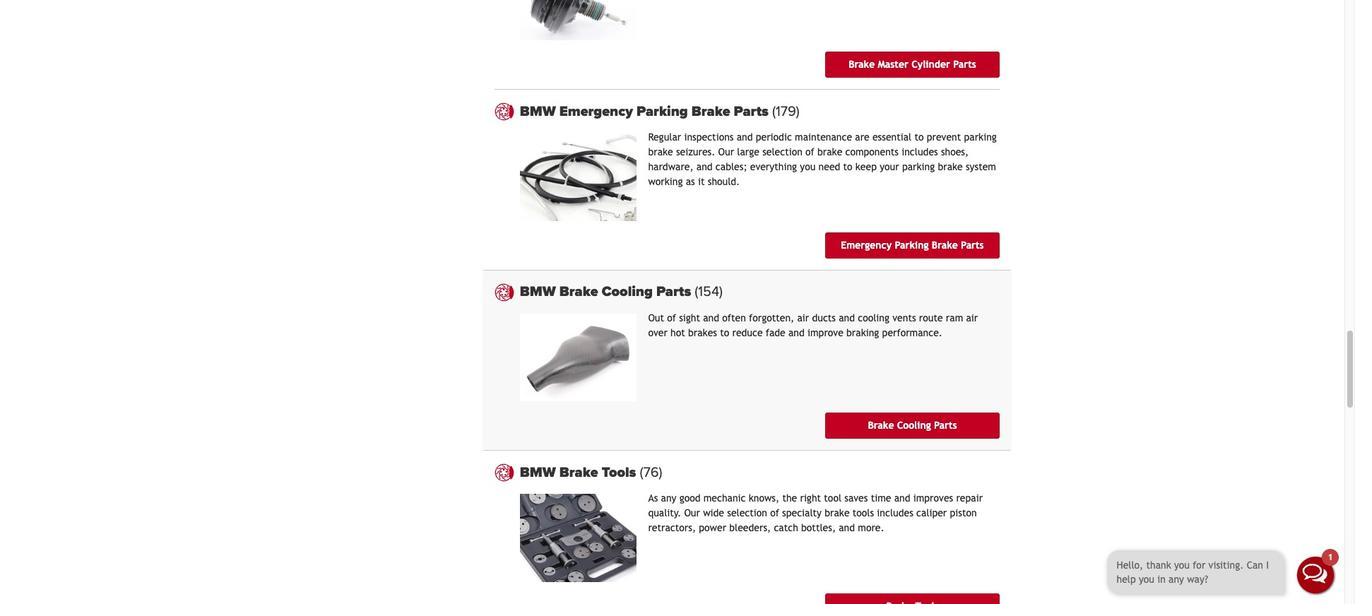 Task type: vqa. For each thing, say whether or not it's contained in the screenshot.
Emergency Parking Brake Parts "link"
yes



Task type: locate. For each thing, give the bounding box(es) containing it.
bmw
[[520, 103, 556, 120], [520, 283, 556, 300], [520, 464, 556, 481]]

emergency parking brake parts
[[841, 239, 984, 251]]

hot
[[670, 327, 685, 338]]

as any good mechanic knows, the right tool saves time and improves repair quality. our wide selection of specialty brake tools includes caliper piston retractors, power bleeders, catch bottles, and more.
[[648, 492, 983, 533]]

mechanic
[[703, 492, 746, 504]]

1 bmw from the top
[[520, 103, 556, 120]]

0 horizontal spatial parking
[[902, 161, 935, 172]]

emergency
[[559, 103, 633, 120], [841, 239, 892, 251]]

selection up bleeders,
[[727, 507, 767, 519]]

air left ducts
[[797, 312, 809, 323]]

parking
[[964, 132, 997, 143], [902, 161, 935, 172]]

brakes
[[688, 327, 717, 338]]

1 vertical spatial our
[[684, 507, 700, 519]]

selection down 'periodic'
[[762, 146, 802, 158]]

1 vertical spatial of
[[667, 312, 676, 323]]

ram
[[946, 312, 963, 323]]

our up cables;
[[718, 146, 734, 158]]

1 vertical spatial selection
[[727, 507, 767, 519]]

our
[[718, 146, 734, 158], [684, 507, 700, 519]]

0 vertical spatial of
[[805, 146, 814, 158]]

0 vertical spatial parking
[[964, 132, 997, 143]]

includes inside as any good mechanic knows, the right tool saves time and improves repair quality. our wide selection of specialty brake tools includes caliper piston retractors, power bleeders, catch bottles, and more.
[[877, 507, 913, 519]]

brake
[[648, 146, 673, 158], [817, 146, 842, 158], [938, 161, 963, 172], [825, 507, 850, 519]]

2 bmw from the top
[[520, 283, 556, 300]]

parking right your
[[902, 161, 935, 172]]

good
[[679, 492, 700, 504]]

bottles,
[[801, 522, 836, 533]]

and up brakes
[[703, 312, 719, 323]]

shoes,
[[941, 146, 969, 158]]

over
[[648, 327, 668, 338]]

0 vertical spatial selection
[[762, 146, 802, 158]]

includes down prevent
[[902, 146, 938, 158]]

regular inspections and periodic maintenance are essential to prevent parking brake seizures. our large selection of brake components includes shoes, hardware, and cables; everything you need to keep your parking brake system working as it should.
[[648, 132, 997, 187]]

0 vertical spatial to
[[914, 132, 924, 143]]

power
[[699, 522, 726, 533]]

air
[[797, 312, 809, 323], [966, 312, 978, 323]]

brake inside "brake cooling parts" link
[[868, 420, 894, 431]]

system
[[966, 161, 996, 172]]

3 bmw from the top
[[520, 464, 556, 481]]

brake down tool
[[825, 507, 850, 519]]

bmw                                                                                    brake tools
[[520, 464, 640, 481]]

caliper
[[916, 507, 947, 519]]

and
[[737, 132, 753, 143], [696, 161, 713, 172], [703, 312, 719, 323], [839, 312, 855, 323], [788, 327, 804, 338], [894, 492, 910, 504], [839, 522, 855, 533]]

1 horizontal spatial our
[[718, 146, 734, 158]]

regular
[[648, 132, 681, 143]]

often
[[722, 312, 746, 323]]

tools
[[853, 507, 874, 519]]

selection
[[762, 146, 802, 158], [727, 507, 767, 519]]

of inside as any good mechanic knows, the right tool saves time and improves repair quality. our wide selection of specialty brake tools includes caliper piston retractors, power bleeders, catch bottles, and more.
[[770, 507, 779, 519]]

to
[[914, 132, 924, 143], [843, 161, 852, 172], [720, 327, 729, 338]]

cooling
[[858, 312, 889, 323]]

of down knows, at the right bottom of the page
[[770, 507, 779, 519]]

parts for emergency parking brake parts
[[961, 239, 984, 251]]

1 vertical spatial includes
[[877, 507, 913, 519]]

of inside regular inspections and periodic maintenance are essential to prevent parking brake seizures. our large selection of brake components includes shoes, hardware, and cables; everything you need to keep your parking brake system working as it should.
[[805, 146, 814, 158]]

should.
[[708, 176, 740, 187]]

parking up shoes,
[[964, 132, 997, 143]]

of
[[805, 146, 814, 158], [667, 312, 676, 323], [770, 507, 779, 519]]

as
[[686, 176, 695, 187]]

of up you at top right
[[805, 146, 814, 158]]

out
[[648, 312, 664, 323]]

our inside as any good mechanic knows, the right tool saves time and improves repair quality. our wide selection of specialty brake tools includes caliper piston retractors, power bleeders, catch bottles, and more.
[[684, 507, 700, 519]]

everything
[[750, 161, 797, 172]]

ducts
[[812, 312, 836, 323]]

vents
[[892, 312, 916, 323]]

of right out
[[667, 312, 676, 323]]

0 vertical spatial bmw
[[520, 103, 556, 120]]

0 horizontal spatial parking
[[637, 103, 688, 120]]

brake master cylinder parts link
[[825, 52, 999, 78]]

bmw for bmw                                                                                    emergency parking brake parts
[[520, 103, 556, 120]]

air right ram
[[966, 312, 978, 323]]

cooling
[[602, 283, 653, 300], [897, 420, 931, 431]]

0 vertical spatial emergency
[[559, 103, 633, 120]]

fade
[[766, 327, 785, 338]]

brake
[[849, 59, 875, 70], [691, 103, 730, 120], [932, 239, 958, 251], [559, 283, 598, 300], [868, 420, 894, 431], [559, 464, 598, 481]]

emergency parking brake parts thumbnail image image
[[520, 133, 637, 221]]

specialty
[[782, 507, 822, 519]]

brake inside brake master cylinder parts link
[[849, 59, 875, 70]]

2 air from the left
[[966, 312, 978, 323]]

0 vertical spatial includes
[[902, 146, 938, 158]]

1 horizontal spatial cooling
[[897, 420, 931, 431]]

parts for bmw                                                                                    brake cooling parts
[[656, 283, 691, 300]]

sight
[[679, 312, 700, 323]]

1 vertical spatial to
[[843, 161, 852, 172]]

2 vertical spatial of
[[770, 507, 779, 519]]

0 horizontal spatial cooling
[[602, 283, 653, 300]]

1 vertical spatial bmw
[[520, 283, 556, 300]]

our down good
[[684, 507, 700, 519]]

parts
[[953, 59, 976, 70], [734, 103, 769, 120], [961, 239, 984, 251], [656, 283, 691, 300], [934, 420, 957, 431]]

0 horizontal spatial to
[[720, 327, 729, 338]]

working
[[648, 176, 683, 187]]

2 horizontal spatial of
[[805, 146, 814, 158]]

1 horizontal spatial air
[[966, 312, 978, 323]]

0 vertical spatial parking
[[637, 103, 688, 120]]

and right time
[[894, 492, 910, 504]]

out of sight and often forgotten, air ducts and cooling vents route ram air over hot brakes to reduce fade and improve braking performance.
[[648, 312, 978, 338]]

selection inside as any good mechanic knows, the right tool saves time and improves repair quality. our wide selection of specialty brake tools includes caliper piston retractors, power bleeders, catch bottles, and more.
[[727, 507, 767, 519]]

0 vertical spatial our
[[718, 146, 734, 158]]

hardware,
[[648, 161, 693, 172]]

includes down time
[[877, 507, 913, 519]]

parking
[[637, 103, 688, 120], [895, 239, 929, 251]]

knows,
[[749, 492, 779, 504]]

1 horizontal spatial emergency
[[841, 239, 892, 251]]

brake inside as any good mechanic knows, the right tool saves time and improves repair quality. our wide selection of specialty brake tools includes caliper piston retractors, power bleeders, catch bottles, and more.
[[825, 507, 850, 519]]

1 horizontal spatial parking
[[895, 239, 929, 251]]

to down often
[[720, 327, 729, 338]]

and up large
[[737, 132, 753, 143]]

1 horizontal spatial of
[[770, 507, 779, 519]]

to left keep
[[843, 161, 852, 172]]

includes
[[902, 146, 938, 158], [877, 507, 913, 519]]

cylinder
[[911, 59, 950, 70]]

1 air from the left
[[797, 312, 809, 323]]

periodic
[[756, 132, 792, 143]]

0 horizontal spatial air
[[797, 312, 809, 323]]

forgotten,
[[749, 312, 794, 323]]

to left prevent
[[914, 132, 924, 143]]

0 horizontal spatial of
[[667, 312, 676, 323]]

brake cooling parts thumbnail image image
[[520, 313, 637, 401]]

2 vertical spatial bmw
[[520, 464, 556, 481]]

2 vertical spatial to
[[720, 327, 729, 338]]

retractors,
[[648, 522, 696, 533]]

0 horizontal spatial our
[[684, 507, 700, 519]]



Task type: describe. For each thing, give the bounding box(es) containing it.
our inside regular inspections and periodic maintenance are essential to prevent parking brake seizures. our large selection of brake components includes shoes, hardware, and cables; everything you need to keep your parking brake system working as it should.
[[718, 146, 734, 158]]

improve
[[807, 327, 843, 338]]

of inside out of sight and often forgotten, air ducts and cooling vents route ram air over hot brakes to reduce fade and improve braking performance.
[[667, 312, 676, 323]]

performance.
[[882, 327, 942, 338]]

prevent
[[927, 132, 961, 143]]

bleeders,
[[729, 522, 771, 533]]

bmw                                                                                    emergency parking brake parts
[[520, 103, 772, 120]]

1 vertical spatial parking
[[902, 161, 935, 172]]

and right fade
[[788, 327, 804, 338]]

route
[[919, 312, 943, 323]]

brake inside emergency parking brake parts link
[[932, 239, 958, 251]]

bmw                                                                                    brake tools link
[[520, 464, 999, 481]]

bmw                                                                                    brake cooling parts link
[[520, 283, 999, 300]]

braking
[[846, 327, 879, 338]]

repair
[[956, 492, 983, 504]]

keep
[[855, 161, 877, 172]]

brake cooling parts
[[868, 420, 957, 431]]

saves
[[844, 492, 868, 504]]

improves
[[913, 492, 953, 504]]

and up it
[[696, 161, 713, 172]]

the
[[782, 492, 797, 504]]

bmw                                                                                    brake cooling parts
[[520, 283, 695, 300]]

1 vertical spatial cooling
[[897, 420, 931, 431]]

includes inside regular inspections and periodic maintenance are essential to prevent parking brake seizures. our large selection of brake components includes shoes, hardware, and cables; everything you need to keep your parking brake system working as it should.
[[902, 146, 938, 158]]

components
[[845, 146, 899, 158]]

tools
[[602, 464, 636, 481]]

more.
[[858, 522, 884, 533]]

maintenance
[[795, 132, 852, 143]]

bmw for bmw                                                                                    brake tools
[[520, 464, 556, 481]]

inspections
[[684, 132, 734, 143]]

right
[[800, 492, 821, 504]]

essential
[[872, 132, 911, 143]]

0 horizontal spatial emergency
[[559, 103, 633, 120]]

it
[[698, 176, 705, 187]]

any
[[661, 492, 676, 504]]

1 horizontal spatial parking
[[964, 132, 997, 143]]

brake up need
[[817, 146, 842, 158]]

brake cooling parts link
[[825, 413, 999, 439]]

and up "braking"
[[839, 312, 855, 323]]

1 vertical spatial parking
[[895, 239, 929, 251]]

wide
[[703, 507, 724, 519]]

reduce
[[732, 327, 763, 338]]

1 vertical spatial emergency
[[841, 239, 892, 251]]

and down tools
[[839, 522, 855, 533]]

0 vertical spatial cooling
[[602, 283, 653, 300]]

brake master cylinder parts thumbnail image image
[[520, 0, 637, 40]]

master
[[878, 59, 908, 70]]

you
[[800, 161, 816, 172]]

time
[[871, 492, 891, 504]]

brake tools thumbnail image image
[[520, 494, 637, 582]]

your
[[880, 161, 899, 172]]

to inside out of sight and often forgotten, air ducts and cooling vents route ram air over hot brakes to reduce fade and improve braking performance.
[[720, 327, 729, 338]]

tool
[[824, 492, 841, 504]]

selection inside regular inspections and periodic maintenance are essential to prevent parking brake seizures. our large selection of brake components includes shoes, hardware, and cables; everything you need to keep your parking brake system working as it should.
[[762, 146, 802, 158]]

catch
[[774, 522, 798, 533]]

brake down "regular"
[[648, 146, 673, 158]]

brake master cylinder parts
[[849, 59, 976, 70]]

seizures.
[[676, 146, 715, 158]]

cables;
[[716, 161, 747, 172]]

piston
[[950, 507, 977, 519]]

quality.
[[648, 507, 681, 519]]

are
[[855, 132, 869, 143]]

emergency parking brake parts link
[[825, 232, 999, 258]]

1 horizontal spatial to
[[843, 161, 852, 172]]

brake down shoes,
[[938, 161, 963, 172]]

bmw for bmw                                                                                    brake cooling parts
[[520, 283, 556, 300]]

as
[[648, 492, 658, 504]]

parts for brake master cylinder parts
[[953, 59, 976, 70]]

need
[[818, 161, 840, 172]]

large
[[737, 146, 759, 158]]

bmw                                                                                    emergency parking brake parts link
[[520, 103, 999, 120]]

2 horizontal spatial to
[[914, 132, 924, 143]]



